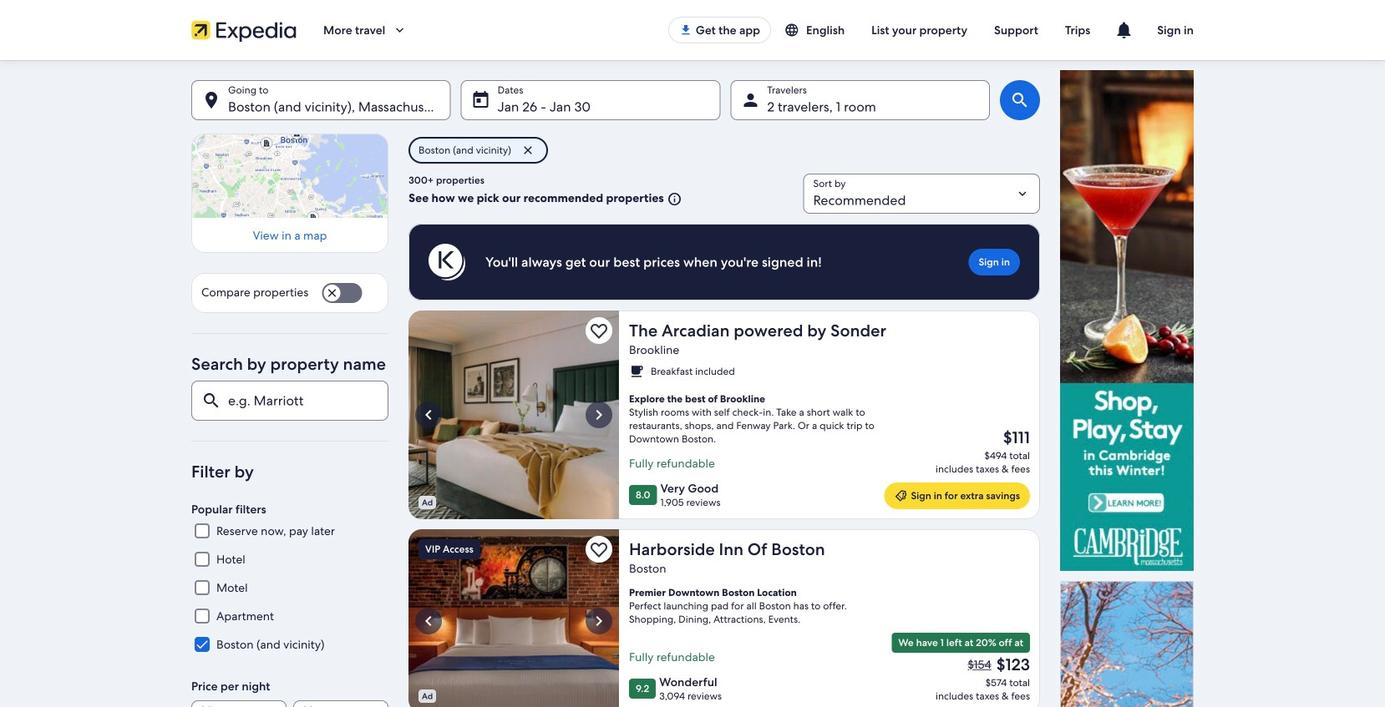 Task type: locate. For each thing, give the bounding box(es) containing it.
1 horizontal spatial small image
[[664, 192, 682, 207]]

2 horizontal spatial small image
[[785, 23, 806, 38]]

communication center icon image
[[1114, 20, 1134, 40]]

show previous image for harborside inn of boston image
[[419, 612, 439, 632]]

0 horizontal spatial small image
[[629, 364, 644, 379]]

interior image
[[409, 311, 619, 520]]

leading image
[[894, 490, 908, 503]]

show previous image for the arcadian powered by sonder image
[[419, 405, 439, 425]]

0 vertical spatial small image
[[785, 23, 806, 38]]

show next image for the arcadian powered by sonder image
[[589, 405, 609, 425]]

static map image image
[[191, 134, 389, 218]]

lobby sitting area image
[[409, 530, 619, 708]]

small image
[[785, 23, 806, 38], [664, 192, 682, 207], [629, 364, 644, 379]]

Save The Arcadian powered by Sonder to a trip checkbox
[[586, 318, 612, 344]]



Task type: vqa. For each thing, say whether or not it's contained in the screenshot.
added associated with Stay added
no



Task type: describe. For each thing, give the bounding box(es) containing it.
more travel image
[[392, 23, 407, 38]]

expedia logo image
[[191, 18, 297, 42]]

download the app button image
[[679, 23, 692, 37]]

1 vertical spatial small image
[[664, 192, 682, 207]]

2 vertical spatial small image
[[629, 364, 644, 379]]

search image
[[1010, 90, 1030, 110]]

Save Harborside Inn Of Boston to a trip checkbox
[[586, 536, 612, 563]]

show next image for harborside inn of boston image
[[589, 612, 609, 632]]



